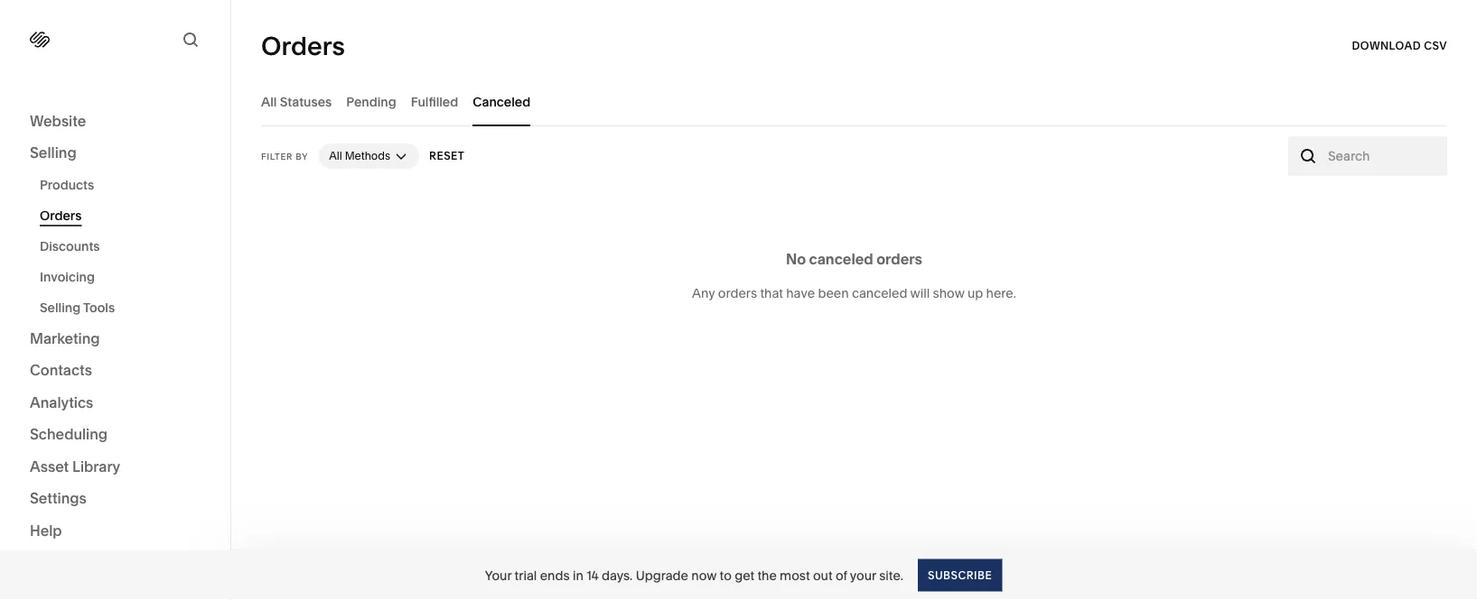 Task type: vqa. For each thing, say whether or not it's contained in the screenshot.
THE ANY ORDERS THAT HAVE BEEN CANCELED WILL SHOW UP HERE.
yes



Task type: describe. For each thing, give the bounding box(es) containing it.
csv
[[1424, 39, 1448, 52]]

now
[[692, 568, 717, 584]]

reset button
[[429, 140, 465, 173]]

get
[[735, 568, 755, 584]]

analytics
[[30, 394, 93, 412]]

fulfilled button
[[411, 77, 458, 126]]

upgrade
[[636, 568, 688, 584]]

your trial ends in 14 days. upgrade now to get the most out of your site.
[[485, 568, 904, 584]]

any orders that have been canceled will show up here.
[[692, 286, 1016, 301]]

all for all statuses
[[261, 94, 277, 109]]

site.
[[879, 568, 904, 584]]

download csv button
[[1352, 30, 1448, 62]]

1 horizontal spatial orders
[[877, 250, 923, 268]]

invoicing
[[40, 270, 95, 285]]

help link
[[30, 521, 62, 541]]

scheduling link
[[30, 425, 201, 446]]

pending button
[[346, 77, 396, 126]]

in
[[573, 568, 584, 584]]

scheduling
[[30, 426, 108, 444]]

statuses
[[280, 94, 332, 109]]

all methods
[[329, 150, 390, 163]]

download
[[1352, 39, 1421, 52]]

settings link
[[30, 489, 201, 511]]

contacts
[[30, 362, 92, 379]]

methods
[[345, 150, 390, 163]]

orders link
[[40, 201, 211, 231]]

marketing link
[[30, 329, 201, 350]]

selling link
[[30, 143, 201, 164]]

have
[[786, 286, 815, 301]]

days.
[[602, 568, 633, 584]]

14
[[587, 568, 599, 584]]

website
[[30, 112, 86, 130]]

to
[[720, 568, 732, 584]]

discounts
[[40, 239, 100, 254]]

fulfilled
[[411, 94, 458, 109]]

help
[[30, 522, 62, 540]]

canceled button
[[473, 77, 531, 126]]

out
[[813, 568, 833, 584]]

products link
[[40, 170, 211, 201]]

no
[[786, 250, 806, 268]]

selling for selling tools
[[40, 300, 81, 316]]

0 vertical spatial canceled
[[809, 250, 873, 268]]

here.
[[986, 286, 1016, 301]]

up
[[968, 286, 983, 301]]

library
[[72, 458, 120, 476]]



Task type: locate. For each thing, give the bounding box(es) containing it.
all left statuses
[[261, 94, 277, 109]]

that
[[760, 286, 783, 301]]

download csv
[[1352, 39, 1448, 52]]

0 vertical spatial orders
[[877, 250, 923, 268]]

discounts link
[[40, 231, 211, 262]]

orders
[[877, 250, 923, 268], [718, 286, 757, 301]]

pending
[[346, 94, 396, 109]]

orders up "will"
[[877, 250, 923, 268]]

selling tools
[[40, 300, 115, 316]]

tools
[[83, 300, 115, 316]]

subscribe button
[[918, 560, 1002, 592]]

any
[[692, 286, 715, 301]]

canceled up been
[[809, 250, 873, 268]]

0 horizontal spatial all
[[261, 94, 277, 109]]

0 vertical spatial orders
[[261, 31, 345, 61]]

1 vertical spatial canceled
[[852, 286, 908, 301]]

been
[[818, 286, 849, 301]]

orders up statuses
[[261, 31, 345, 61]]

selling up marketing
[[40, 300, 81, 316]]

1 vertical spatial orders
[[40, 208, 82, 224]]

analytics link
[[30, 393, 201, 414]]

subscribe
[[928, 569, 992, 582]]

tab list
[[261, 77, 1448, 126]]

selling down website
[[30, 144, 77, 162]]

settings
[[30, 490, 87, 508]]

orders down "products"
[[40, 208, 82, 224]]

your
[[850, 568, 876, 584]]

products
[[40, 178, 94, 193]]

all left methods
[[329, 150, 342, 163]]

0 horizontal spatial orders
[[40, 208, 82, 224]]

show
[[933, 286, 965, 301]]

orders inside 'orders' link
[[40, 208, 82, 224]]

0 vertical spatial selling
[[30, 144, 77, 162]]

canceled
[[473, 94, 531, 109]]

0 horizontal spatial orders
[[718, 286, 757, 301]]

0 vertical spatial all
[[261, 94, 277, 109]]

website link
[[30, 111, 201, 132]]

contacts link
[[30, 361, 201, 382]]

1 horizontal spatial orders
[[261, 31, 345, 61]]

canceled left "will"
[[852, 286, 908, 301]]

asset library link
[[30, 457, 201, 478]]

1 vertical spatial orders
[[718, 286, 757, 301]]

marketing
[[30, 330, 100, 347]]

tab list containing all statuses
[[261, 77, 1448, 126]]

will
[[910, 286, 930, 301]]

invoicing link
[[40, 262, 211, 293]]

all inside tab list
[[261, 94, 277, 109]]

all
[[261, 94, 277, 109], [329, 150, 342, 163]]

1 horizontal spatial all
[[329, 150, 342, 163]]

most
[[780, 568, 810, 584]]

asset
[[30, 458, 69, 476]]

all statuses button
[[261, 77, 332, 126]]

selling for selling
[[30, 144, 77, 162]]

reset
[[429, 150, 465, 163]]

Search field
[[1328, 146, 1438, 166]]

filter
[[261, 151, 293, 162]]

1 vertical spatial all
[[329, 150, 342, 163]]

orders
[[261, 31, 345, 61], [40, 208, 82, 224]]

all statuses
[[261, 94, 332, 109]]

trial
[[515, 568, 537, 584]]

by
[[296, 151, 308, 162]]

orders right any
[[718, 286, 757, 301]]

all methods button
[[318, 144, 419, 169]]

selling tools link
[[40, 293, 211, 323]]

of
[[836, 568, 847, 584]]

the
[[758, 568, 777, 584]]

filter by
[[261, 151, 308, 162]]

ends
[[540, 568, 570, 584]]

canceled
[[809, 250, 873, 268], [852, 286, 908, 301]]

no canceled orders
[[786, 250, 923, 268]]

selling
[[30, 144, 77, 162], [40, 300, 81, 316]]

1 vertical spatial selling
[[40, 300, 81, 316]]

asset library
[[30, 458, 120, 476]]

your
[[485, 568, 512, 584]]

all for all methods
[[329, 150, 342, 163]]



